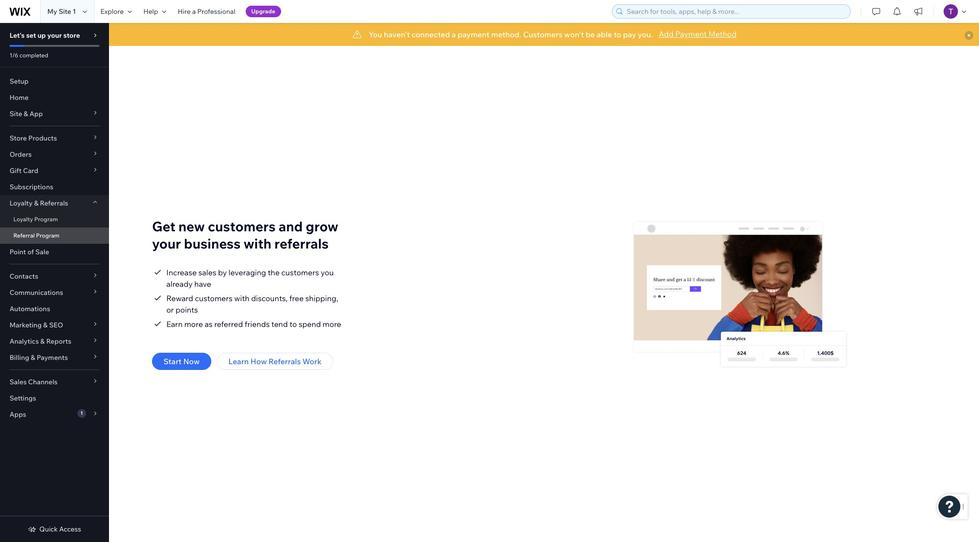 Task type: describe. For each thing, give the bounding box(es) containing it.
store products button
[[0, 130, 109, 146]]

gift card
[[10, 166, 38, 175]]

start now
[[164, 357, 200, 366]]

learn how referrals work
[[228, 357, 322, 366]]

program for referral program
[[36, 232, 59, 239]]

completed
[[20, 52, 48, 59]]

with inside get new customers and grow your business with referrals
[[244, 235, 271, 252]]

2 vertical spatial customers
[[195, 294, 233, 303]]

my
[[47, 7, 57, 16]]

new
[[178, 218, 205, 235]]

setup
[[10, 77, 29, 86]]

1 more from the left
[[184, 319, 203, 329]]

subscriptions
[[10, 183, 53, 191]]

let's
[[10, 31, 25, 40]]

1/6
[[10, 52, 18, 59]]

gift card button
[[0, 163, 109, 179]]

upgrade
[[251, 8, 275, 15]]

contacts
[[10, 272, 38, 281]]

point of sale link
[[0, 244, 109, 260]]

add payment method link
[[659, 28, 737, 40]]

marketing & seo button
[[0, 317, 109, 333]]

you
[[369, 30, 382, 39]]

store products
[[10, 134, 57, 142]]

or
[[166, 305, 174, 315]]

my site 1
[[47, 7, 76, 16]]

payment
[[458, 30, 490, 39]]

gift
[[10, 166, 22, 175]]

products
[[28, 134, 57, 142]]

hire
[[178, 7, 191, 16]]

referral
[[13, 232, 35, 239]]

connected
[[412, 30, 450, 39]]

analytics
[[10, 337, 39, 346]]

won't
[[564, 30, 584, 39]]

settings
[[10, 394, 36, 403]]

hire a professional link
[[172, 0, 241, 23]]

add payment method
[[659, 29, 737, 39]]

& for site
[[24, 109, 28, 118]]

communications button
[[0, 284, 109, 301]]

your inside sidebar element
[[47, 31, 62, 40]]

subscriptions link
[[0, 179, 109, 195]]

app
[[30, 109, 43, 118]]

haven't
[[384, 30, 410, 39]]

help
[[143, 7, 158, 16]]

hire a professional
[[178, 7, 235, 16]]

your inside get new customers and grow your business with referrals
[[152, 235, 181, 252]]

referrals for &
[[40, 199, 68, 207]]

professional
[[197, 7, 235, 16]]

with inside increase sales by leveraging the customers you already have reward customers with discounts, free shipping, or points earn more as referred friends tend to spend more
[[234, 294, 249, 303]]

spend
[[299, 319, 321, 329]]

home
[[10, 93, 29, 102]]

point of sale
[[10, 248, 49, 256]]

1/6 completed
[[10, 52, 48, 59]]

communications
[[10, 288, 63, 297]]

explore
[[100, 7, 124, 16]]

Search for tools, apps, help & more... field
[[624, 5, 848, 18]]

of
[[27, 248, 34, 256]]

settings link
[[0, 390, 109, 406]]

loyalty & referrals
[[10, 199, 68, 207]]

pay
[[623, 30, 636, 39]]

referrals for how
[[269, 357, 301, 366]]

how
[[250, 357, 267, 366]]

friends
[[245, 319, 270, 329]]

you
[[321, 268, 334, 277]]

sidebar element
[[0, 23, 109, 542]]

by
[[218, 268, 227, 277]]

store
[[10, 134, 27, 142]]

quick access
[[39, 525, 81, 534]]

referral program
[[13, 232, 59, 239]]

help button
[[138, 0, 172, 23]]

analytics & reports
[[10, 337, 71, 346]]

orders
[[10, 150, 32, 159]]

site & app
[[10, 109, 43, 118]]

you haven't connected a payment method. customers won't be able to pay you.
[[369, 30, 653, 39]]

automations link
[[0, 301, 109, 317]]

loyalty for loyalty program
[[13, 216, 33, 223]]

2 more from the left
[[323, 319, 341, 329]]

free
[[289, 294, 304, 303]]

seo
[[49, 321, 63, 329]]

sales channels button
[[0, 374, 109, 390]]

work
[[303, 357, 322, 366]]

be
[[586, 30, 595, 39]]

access
[[59, 525, 81, 534]]



Task type: locate. For each thing, give the bounding box(es) containing it.
0 horizontal spatial referrals
[[40, 199, 68, 207]]

referrals inside "link"
[[269, 357, 301, 366]]

1 vertical spatial referrals
[[269, 357, 301, 366]]

customers down have
[[195, 294, 233, 303]]

site right my
[[59, 7, 71, 16]]

referrals
[[40, 199, 68, 207], [269, 357, 301, 366]]

referred
[[214, 319, 243, 329]]

0 vertical spatial customers
[[208, 218, 276, 235]]

analytics & reports button
[[0, 333, 109, 349]]

1 horizontal spatial to
[[614, 30, 621, 39]]

0 vertical spatial with
[[244, 235, 271, 252]]

& for loyalty
[[34, 199, 38, 207]]

0 vertical spatial referrals
[[40, 199, 68, 207]]

& for billing
[[31, 353, 35, 362]]

loyalty inside popup button
[[10, 199, 33, 207]]

let's set up your store
[[10, 31, 80, 40]]

0 vertical spatial loyalty
[[10, 199, 33, 207]]

grow
[[306, 218, 338, 235]]

learn
[[228, 357, 249, 366]]

site & app button
[[0, 106, 109, 122]]

customers inside get new customers and grow your business with referrals
[[208, 218, 276, 235]]

referrals right the "how"
[[269, 357, 301, 366]]

0 horizontal spatial site
[[10, 109, 22, 118]]

& left seo
[[43, 321, 48, 329]]

customers up business
[[208, 218, 276, 235]]

more left as
[[184, 319, 203, 329]]

billing
[[10, 353, 29, 362]]

channels
[[28, 378, 58, 386]]

increase
[[166, 268, 197, 277]]

0 horizontal spatial more
[[184, 319, 203, 329]]

get new customers and grow your business with referrals
[[152, 218, 338, 252]]

a left payment
[[452, 30, 456, 39]]

discounts,
[[251, 294, 288, 303]]

0 horizontal spatial 1
[[73, 7, 76, 16]]

sales
[[198, 268, 216, 277]]

alert
[[109, 23, 979, 46]]

to inside increase sales by leveraging the customers you already have reward customers with discounts, free shipping, or points earn more as referred friends tend to spend more
[[290, 319, 297, 329]]

payments
[[37, 353, 68, 362]]

as
[[205, 319, 213, 329]]

loyalty for loyalty & referrals
[[10, 199, 33, 207]]

upgrade button
[[246, 6, 281, 17]]

1 horizontal spatial a
[[452, 30, 456, 39]]

0 vertical spatial a
[[192, 7, 196, 16]]

setup link
[[0, 73, 109, 89]]

loyalty program link
[[0, 211, 109, 228]]

start now button
[[152, 353, 211, 370]]

& inside popup button
[[34, 199, 38, 207]]

your down get at the top left
[[152, 235, 181, 252]]

with up leveraging
[[244, 235, 271, 252]]

1 vertical spatial your
[[152, 235, 181, 252]]

1 vertical spatial with
[[234, 294, 249, 303]]

0 vertical spatial site
[[59, 7, 71, 16]]

0 horizontal spatial a
[[192, 7, 196, 16]]

set
[[26, 31, 36, 40]]

a inside alert
[[452, 30, 456, 39]]

with down leveraging
[[234, 294, 249, 303]]

now
[[183, 357, 200, 366]]

0 horizontal spatial your
[[47, 31, 62, 40]]

your right up
[[47, 31, 62, 40]]

the
[[268, 268, 280, 277]]

sale
[[35, 248, 49, 256]]

sales channels
[[10, 378, 58, 386]]

billing & payments
[[10, 353, 68, 362]]

contacts button
[[0, 268, 109, 284]]

site
[[59, 7, 71, 16], [10, 109, 22, 118]]

& inside dropdown button
[[40, 337, 45, 346]]

1 horizontal spatial site
[[59, 7, 71, 16]]

&
[[24, 109, 28, 118], [34, 199, 38, 207], [43, 321, 48, 329], [40, 337, 45, 346], [31, 353, 35, 362]]

1 right my
[[73, 7, 76, 16]]

0 vertical spatial to
[[614, 30, 621, 39]]

customers up free
[[281, 268, 319, 277]]

alert containing add payment method
[[109, 23, 979, 46]]

quick
[[39, 525, 58, 534]]

1 vertical spatial customers
[[281, 268, 319, 277]]

and
[[279, 218, 303, 235]]

learn how referrals work link
[[217, 353, 333, 370]]

marketing & seo
[[10, 321, 63, 329]]

loyalty & referrals button
[[0, 195, 109, 211]]

site down home
[[10, 109, 22, 118]]

to left pay
[[614, 30, 621, 39]]

card
[[23, 166, 38, 175]]

& up loyalty program on the left top
[[34, 199, 38, 207]]

a
[[192, 7, 196, 16], [452, 30, 456, 39]]

& left reports
[[40, 337, 45, 346]]

referrals inside popup button
[[40, 199, 68, 207]]

method.
[[491, 30, 521, 39]]

1 down settings link
[[80, 410, 83, 416]]

to right tend
[[290, 319, 297, 329]]

up
[[38, 31, 46, 40]]

payment
[[675, 29, 707, 39]]

a right hire
[[192, 7, 196, 16]]

1 vertical spatial 1
[[80, 410, 83, 416]]

1 horizontal spatial referrals
[[269, 357, 301, 366]]

1 vertical spatial site
[[10, 109, 22, 118]]

method
[[709, 29, 737, 39]]

orders button
[[0, 146, 109, 163]]

loyalty program
[[13, 216, 58, 223]]

& for analytics
[[40, 337, 45, 346]]

loyalty
[[10, 199, 33, 207], [13, 216, 33, 223]]

1 inside sidebar element
[[80, 410, 83, 416]]

home link
[[0, 89, 109, 106]]

referrals down subscriptions link on the top
[[40, 199, 68, 207]]

0 vertical spatial 1
[[73, 7, 76, 16]]

referral program link
[[0, 228, 109, 244]]

points
[[176, 305, 198, 315]]

1 horizontal spatial more
[[323, 319, 341, 329]]

store
[[63, 31, 80, 40]]

able
[[597, 30, 612, 39]]

leveraging
[[229, 268, 266, 277]]

increase sales by leveraging the customers you already have reward customers with discounts, free shipping, or points earn more as referred friends tend to spend more
[[166, 268, 341, 329]]

1 horizontal spatial your
[[152, 235, 181, 252]]

customers
[[523, 30, 563, 39]]

program down loyalty & referrals
[[34, 216, 58, 223]]

reward
[[166, 294, 193, 303]]

& for marketing
[[43, 321, 48, 329]]

start
[[164, 357, 182, 366]]

earn
[[166, 319, 183, 329]]

add
[[659, 29, 674, 39]]

more right spend
[[323, 319, 341, 329]]

& right billing
[[31, 353, 35, 362]]

1 vertical spatial a
[[452, 30, 456, 39]]

1 vertical spatial to
[[290, 319, 297, 329]]

billing & payments button
[[0, 349, 109, 366]]

program up "sale"
[[36, 232, 59, 239]]

0 horizontal spatial to
[[290, 319, 297, 329]]

0 vertical spatial program
[[34, 216, 58, 223]]

referrals
[[274, 235, 329, 252]]

your
[[47, 31, 62, 40], [152, 235, 181, 252]]

automations
[[10, 305, 50, 313]]

1
[[73, 7, 76, 16], [80, 410, 83, 416]]

quick access button
[[28, 525, 81, 534]]

0 vertical spatial your
[[47, 31, 62, 40]]

sales
[[10, 378, 27, 386]]

customers
[[208, 218, 276, 235], [281, 268, 319, 277], [195, 294, 233, 303]]

loyalty down subscriptions
[[10, 199, 33, 207]]

program for loyalty program
[[34, 216, 58, 223]]

1 vertical spatial loyalty
[[13, 216, 33, 223]]

loyalty up referral
[[13, 216, 33, 223]]

& left app
[[24, 109, 28, 118]]

1 vertical spatial program
[[36, 232, 59, 239]]

site inside popup button
[[10, 109, 22, 118]]

1 horizontal spatial 1
[[80, 410, 83, 416]]



Task type: vqa. For each thing, say whether or not it's contained in the screenshot.
the left "more"
yes



